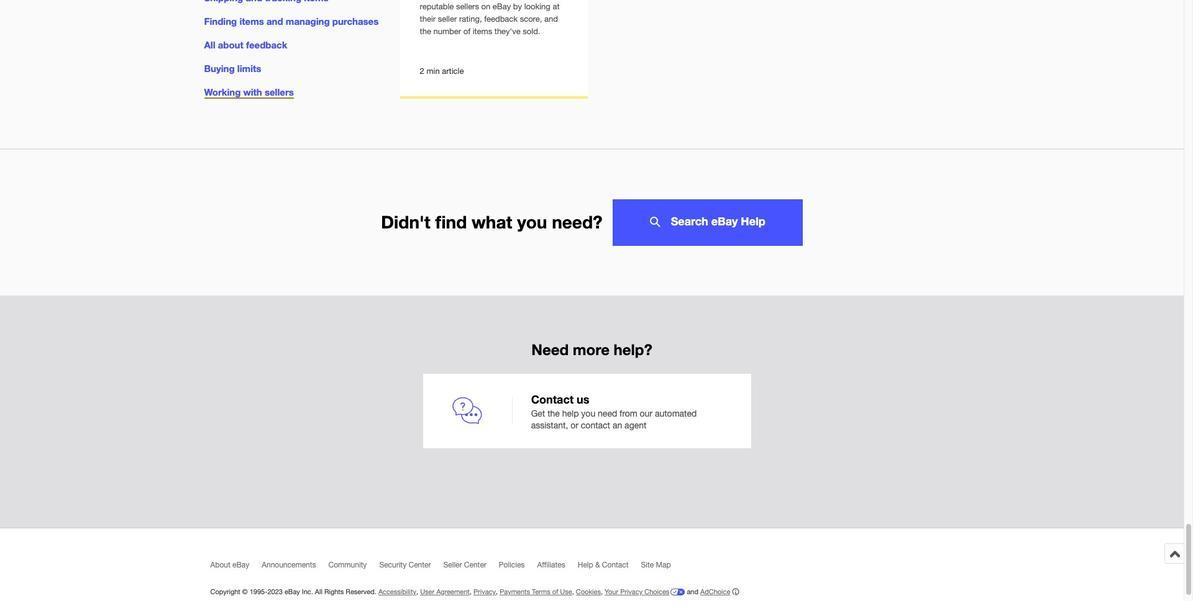 Task type: vqa. For each thing, say whether or not it's contained in the screenshot.
Center
yes



Task type: describe. For each thing, give the bounding box(es) containing it.
security center link
[[379, 561, 444, 576]]

5 , from the left
[[601, 589, 603, 596]]

search
[[671, 214, 709, 228]]

&
[[596, 561, 600, 570]]

buying limits
[[204, 63, 261, 74]]

choices
[[645, 589, 670, 596]]

your privacy choices link
[[605, 589, 685, 596]]

an
[[613, 421, 622, 431]]

2 min article
[[420, 66, 464, 76]]

2 privacy from the left
[[621, 589, 643, 596]]

cookies link
[[576, 589, 601, 596]]

1 privacy from the left
[[474, 589, 496, 596]]

our
[[640, 409, 653, 419]]

user
[[420, 589, 435, 596]]

payments
[[500, 589, 530, 596]]

map
[[656, 561, 671, 570]]

announcements link
[[262, 561, 329, 576]]

affiliates
[[537, 561, 566, 570]]

accessibility link
[[379, 589, 417, 596]]

affiliates link
[[537, 561, 578, 576]]

about
[[218, 39, 244, 50]]

ebay for search
[[712, 214, 738, 228]]

1 , from the left
[[417, 589, 418, 596]]

ebay for about
[[233, 561, 249, 570]]

or
[[571, 421, 579, 431]]

need
[[532, 341, 569, 359]]

need?
[[552, 212, 603, 233]]

payments terms of use link
[[500, 589, 572, 596]]

the
[[548, 409, 560, 419]]

policies link
[[499, 561, 537, 576]]

adchoice
[[701, 589, 731, 596]]

community link
[[329, 561, 379, 576]]

site map
[[641, 561, 671, 570]]

agreement
[[437, 589, 470, 596]]

2 min article link
[[400, 0, 588, 96]]

copyright © 1995-2023 ebay inc. all rights reserved. accessibility , user agreement , privacy , payments terms of use , cookies , your privacy choices
[[210, 589, 670, 596]]

about ebay link
[[210, 561, 262, 576]]

feedback
[[246, 39, 287, 50]]

working
[[204, 86, 241, 97]]

working with sellers
[[204, 86, 294, 97]]

purchases
[[332, 15, 379, 27]]

working with sellers link
[[204, 86, 294, 99]]

0 horizontal spatial help
[[578, 561, 593, 570]]

center for seller center
[[464, 561, 487, 570]]

all about feedback link
[[204, 39, 287, 50]]

help?
[[614, 341, 653, 359]]

0 horizontal spatial all
[[204, 39, 215, 50]]

of
[[553, 589, 558, 596]]

with
[[243, 86, 262, 97]]

finding items and managing purchases
[[204, 15, 379, 27]]

reserved.
[[346, 589, 377, 596]]

find
[[435, 212, 467, 233]]

center for security center
[[409, 561, 431, 570]]

limits
[[237, 63, 261, 74]]

contact us get the help you need from our automated assistant, or contact an agent
[[531, 393, 697, 431]]

assistant,
[[531, 421, 568, 431]]

security center
[[379, 561, 431, 570]]

terms
[[532, 589, 551, 596]]

you inside contact us get the help you need from our automated assistant, or contact an agent
[[582, 409, 596, 419]]

1 horizontal spatial and
[[687, 589, 699, 596]]

managing
[[286, 15, 330, 27]]

3 , from the left
[[496, 589, 498, 596]]

need more help?
[[532, 341, 653, 359]]

seller
[[444, 561, 462, 570]]



Task type: locate. For each thing, give the bounding box(es) containing it.
all
[[204, 39, 215, 50], [315, 589, 323, 596]]

and
[[267, 15, 283, 27], [687, 589, 699, 596]]

2023
[[268, 589, 283, 596]]

4 , from the left
[[572, 589, 574, 596]]

sellers
[[265, 86, 294, 97]]

finding
[[204, 15, 237, 27]]

contact inside contact us get the help you need from our automated assistant, or contact an agent
[[531, 393, 574, 406]]

your
[[605, 589, 619, 596]]

cookies
[[576, 589, 601, 596]]

0 horizontal spatial privacy
[[474, 589, 496, 596]]

items
[[240, 15, 264, 27]]

©
[[242, 589, 248, 596]]

contact
[[581, 421, 611, 431]]

you up "contact"
[[582, 409, 596, 419]]

2 , from the left
[[470, 589, 472, 596]]

privacy right your
[[621, 589, 643, 596]]

finding items and managing purchases link
[[204, 15, 379, 27]]

1 horizontal spatial ebay
[[285, 589, 300, 596]]

2
[[420, 66, 425, 76]]

center right security
[[409, 561, 431, 570]]

ebay inside about ebay link
[[233, 561, 249, 570]]

, left user at the bottom of page
[[417, 589, 418, 596]]

what
[[472, 212, 513, 233]]

1 horizontal spatial privacy
[[621, 589, 643, 596]]

help
[[562, 409, 579, 419]]

0 vertical spatial all
[[204, 39, 215, 50]]

1 horizontal spatial center
[[464, 561, 487, 570]]

, left privacy link
[[470, 589, 472, 596]]

1 vertical spatial you
[[582, 409, 596, 419]]

ebay left inc.
[[285, 589, 300, 596]]

1995-
[[250, 589, 268, 596]]

about ebay
[[210, 561, 249, 570]]

2 center from the left
[[464, 561, 487, 570]]

1 vertical spatial all
[[315, 589, 323, 596]]

inc.
[[302, 589, 313, 596]]

0 vertical spatial contact
[[531, 393, 574, 406]]

policies
[[499, 561, 525, 570]]

adchoice link
[[701, 589, 740, 597]]

0 vertical spatial ebay
[[712, 214, 738, 228]]

and adchoice
[[685, 589, 731, 596]]

and left the adchoice
[[687, 589, 699, 596]]

and right items
[[267, 15, 283, 27]]

privacy
[[474, 589, 496, 596], [621, 589, 643, 596]]

you right what
[[517, 212, 547, 233]]

site map link
[[641, 561, 684, 576]]

buying limits link
[[204, 63, 261, 74]]

all right inc.
[[315, 589, 323, 596]]

, left your
[[601, 589, 603, 596]]

need
[[598, 409, 617, 419]]

1 vertical spatial ebay
[[233, 561, 249, 570]]

ebay right search
[[712, 214, 738, 228]]

automated
[[655, 409, 697, 419]]

you
[[517, 212, 547, 233], [582, 409, 596, 419]]

ebay inside search ebay help link
[[712, 214, 738, 228]]

agent
[[625, 421, 647, 431]]

0 horizontal spatial center
[[409, 561, 431, 570]]

ebay
[[712, 214, 738, 228], [233, 561, 249, 570], [285, 589, 300, 596]]

copyright
[[210, 589, 240, 596]]

search ebay help
[[671, 214, 766, 228]]

privacy link
[[474, 589, 496, 596]]

0 horizontal spatial you
[[517, 212, 547, 233]]

us
[[577, 393, 590, 406]]

get
[[531, 409, 545, 419]]

ebay right about
[[233, 561, 249, 570]]

about
[[210, 561, 230, 570]]

buying
[[204, 63, 235, 74]]

from
[[620, 409, 638, 419]]

0 vertical spatial and
[[267, 15, 283, 27]]

contact up the the
[[531, 393, 574, 406]]

use
[[560, 589, 572, 596]]

center right seller
[[464, 561, 487, 570]]

user agreement link
[[420, 589, 470, 596]]

site
[[641, 561, 654, 570]]

search ebay help link
[[613, 199, 803, 246]]

, left payments
[[496, 589, 498, 596]]

1 vertical spatial contact
[[602, 561, 629, 570]]

all left about
[[204, 39, 215, 50]]

seller center link
[[444, 561, 499, 576]]

, left 'cookies' link
[[572, 589, 574, 596]]

0 horizontal spatial ebay
[[233, 561, 249, 570]]

1 vertical spatial and
[[687, 589, 699, 596]]

privacy down seller center link
[[474, 589, 496, 596]]

help & contact link
[[578, 561, 641, 576]]

more
[[573, 341, 610, 359]]

1 vertical spatial help
[[578, 561, 593, 570]]

0 vertical spatial help
[[741, 214, 766, 228]]

0 horizontal spatial contact
[[531, 393, 574, 406]]

min
[[427, 66, 440, 76]]

1 horizontal spatial contact
[[602, 561, 629, 570]]

,
[[417, 589, 418, 596], [470, 589, 472, 596], [496, 589, 498, 596], [572, 589, 574, 596], [601, 589, 603, 596]]

0 vertical spatial you
[[517, 212, 547, 233]]

rights
[[324, 589, 344, 596]]

help & contact
[[578, 561, 629, 570]]

accessibility
[[379, 589, 417, 596]]

0 horizontal spatial and
[[267, 15, 283, 27]]

contact right &
[[602, 561, 629, 570]]

community
[[329, 561, 367, 570]]

1 horizontal spatial all
[[315, 589, 323, 596]]

1 horizontal spatial you
[[582, 409, 596, 419]]

didn't
[[381, 212, 431, 233]]

1 horizontal spatial help
[[741, 214, 766, 228]]

contact
[[531, 393, 574, 406], [602, 561, 629, 570]]

seller center
[[444, 561, 487, 570]]

article
[[442, 66, 464, 76]]

center
[[409, 561, 431, 570], [464, 561, 487, 570]]

2 horizontal spatial ebay
[[712, 214, 738, 228]]

security
[[379, 561, 407, 570]]

announcements
[[262, 561, 316, 570]]

didn't find what you need?
[[381, 212, 603, 233]]

2 vertical spatial ebay
[[285, 589, 300, 596]]

all about feedback
[[204, 39, 287, 50]]

1 center from the left
[[409, 561, 431, 570]]



